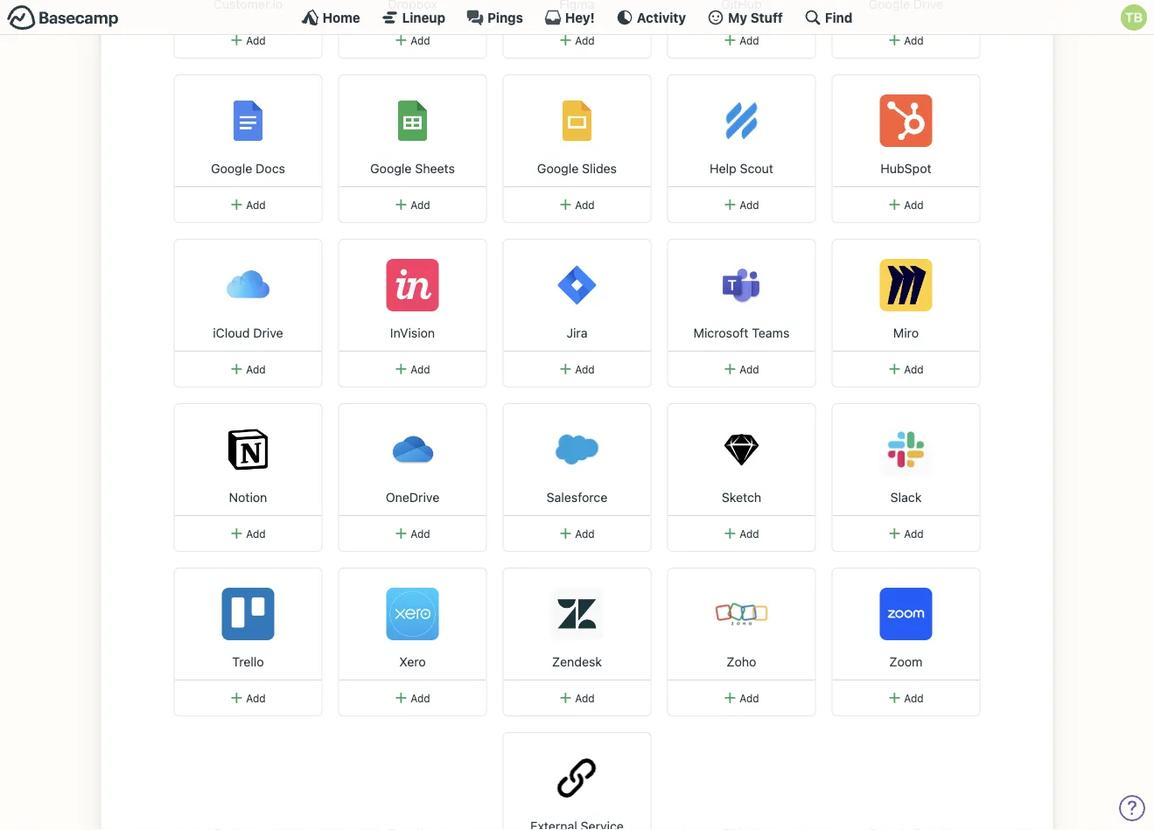 Task type: locate. For each thing, give the bounding box(es) containing it.
2 google from the left
[[370, 161, 412, 176]]

stuff
[[751, 10, 784, 25]]

add for google docs
[[246, 199, 266, 211]]

home
[[323, 10, 360, 25]]

add for salesforce
[[575, 528, 595, 540]]

pings
[[488, 10, 524, 25]]

main element
[[0, 0, 1155, 35]]

my stuff button
[[708, 9, 784, 26]]

add link
[[175, 0, 322, 58], [339, 0, 486, 58], [504, 0, 651, 58], [668, 0, 816, 58], [833, 0, 980, 58]]

add for sketch
[[740, 528, 760, 540]]

microsoft
[[694, 326, 749, 340]]

help scout
[[710, 161, 774, 176]]

home link
[[302, 9, 360, 26]]

add for trello
[[246, 692, 266, 705]]

google left sheets
[[370, 161, 412, 176]]

google left docs in the top of the page
[[211, 161, 252, 176]]

add for icloud drive
[[246, 363, 266, 375]]

help
[[710, 161, 737, 176]]

salesforce
[[547, 490, 608, 505]]

add for microsoft teams
[[740, 363, 760, 375]]

google slides
[[538, 161, 617, 176]]

add for zendesk
[[575, 692, 595, 705]]

google for google sheets
[[370, 161, 412, 176]]

google
[[211, 161, 252, 176], [370, 161, 412, 176], [538, 161, 579, 176]]

2 add link from the left
[[339, 0, 486, 58]]

1 google from the left
[[211, 161, 252, 176]]

sketch
[[722, 490, 762, 505]]

lineup
[[403, 10, 446, 25]]

zoom
[[890, 655, 923, 670]]

icloud drive
[[213, 326, 283, 340]]

my
[[729, 10, 748, 25]]

jira
[[567, 326, 588, 340]]

find button
[[805, 9, 853, 26]]

2 horizontal spatial google
[[538, 161, 579, 176]]

3 google from the left
[[538, 161, 579, 176]]

drive
[[253, 326, 283, 340]]

google left slides on the right top of page
[[538, 161, 579, 176]]

pings button
[[467, 9, 524, 26]]

add for google sheets
[[411, 199, 431, 211]]

1 add link from the left
[[175, 0, 322, 58]]

scout
[[740, 161, 774, 176]]

sheets
[[415, 161, 455, 176]]

add for zoho
[[740, 692, 760, 705]]

3 add link from the left
[[504, 0, 651, 58]]

google for google slides
[[538, 161, 579, 176]]

add for invision
[[411, 363, 431, 375]]

add
[[246, 34, 266, 46], [411, 34, 431, 46], [575, 34, 595, 46], [740, 34, 760, 46], [905, 34, 924, 46], [246, 199, 266, 211], [411, 199, 431, 211], [575, 199, 595, 211], [740, 199, 760, 211], [905, 199, 924, 211], [246, 363, 266, 375], [411, 363, 431, 375], [575, 363, 595, 375], [740, 363, 760, 375], [905, 363, 924, 375], [246, 528, 266, 540], [411, 528, 431, 540], [575, 528, 595, 540], [740, 528, 760, 540], [905, 528, 924, 540], [246, 692, 266, 705], [411, 692, 431, 705], [575, 692, 595, 705], [740, 692, 760, 705], [905, 692, 924, 705]]

my stuff
[[729, 10, 784, 25]]

0 horizontal spatial google
[[211, 161, 252, 176]]

google for google docs
[[211, 161, 252, 176]]

add for hubspot
[[905, 199, 924, 211]]

1 horizontal spatial google
[[370, 161, 412, 176]]

docs
[[256, 161, 285, 176]]

add for onedrive
[[411, 528, 431, 540]]



Task type: vqa. For each thing, say whether or not it's contained in the screenshot.
topmost the 4:18pm
no



Task type: describe. For each thing, give the bounding box(es) containing it.
teams
[[752, 326, 790, 340]]

add for help scout
[[740, 199, 760, 211]]

onedrive
[[386, 490, 440, 505]]

notion
[[229, 490, 267, 505]]

invision
[[390, 326, 435, 340]]

add for notion
[[246, 528, 266, 540]]

hey!
[[566, 10, 595, 25]]

microsoft teams
[[694, 326, 790, 340]]

zoho
[[727, 655, 757, 670]]

trello
[[232, 655, 264, 670]]

miro
[[894, 326, 919, 340]]

activity link
[[616, 9, 687, 26]]

add for miro
[[905, 363, 924, 375]]

add for jira
[[575, 363, 595, 375]]

4 add link from the left
[[668, 0, 816, 58]]

hey! button
[[545, 9, 595, 26]]

add for zoom
[[905, 692, 924, 705]]

xero
[[399, 655, 426, 670]]

lineup link
[[381, 9, 446, 26]]

slack
[[891, 490, 922, 505]]

google sheets
[[370, 161, 455, 176]]

slides
[[582, 161, 617, 176]]

hubspot
[[881, 161, 932, 176]]

add for xero
[[411, 692, 431, 705]]

5 add link from the left
[[833, 0, 980, 58]]

switch accounts image
[[7, 4, 119, 32]]

find
[[826, 10, 853, 25]]

add for slack
[[905, 528, 924, 540]]

icloud
[[213, 326, 250, 340]]

zendesk
[[552, 655, 602, 670]]

activity
[[637, 10, 687, 25]]

add for google slides
[[575, 199, 595, 211]]

google docs
[[211, 161, 285, 176]]

tim burton image
[[1122, 4, 1148, 31]]



